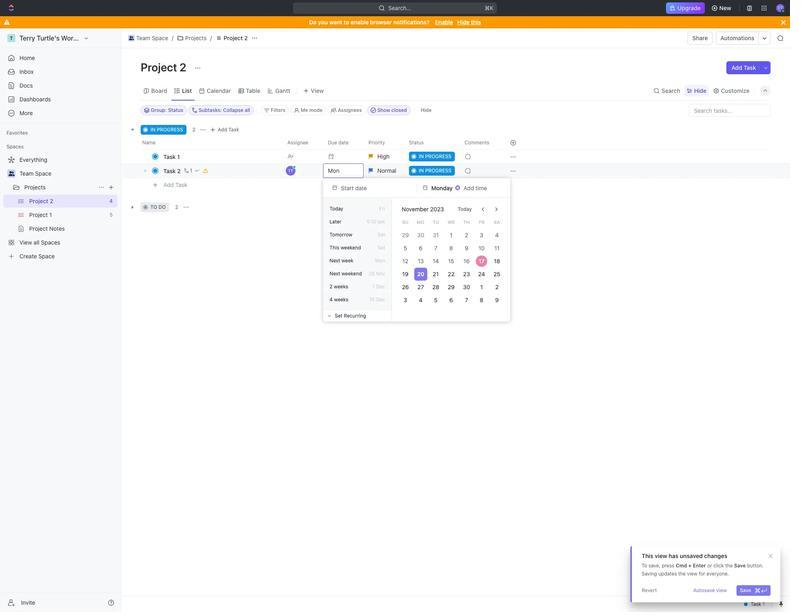 Task type: describe. For each thing, give the bounding box(es) containing it.
gantt
[[275, 87, 290, 94]]

upgrade
[[678, 4, 701, 11]]

1 horizontal spatial space
[[152, 34, 168, 41]]

0 vertical spatial hide
[[457, 19, 470, 26]]

1 horizontal spatial 4
[[419, 297, 423, 303]]

customize
[[722, 87, 750, 94]]

everyone.
[[707, 571, 729, 577]]

invite
[[21, 599, 35, 606]]

weeks for 4 weeks
[[334, 297, 349, 303]]

0 horizontal spatial 8
[[450, 245, 453, 251]]

home link
[[3, 52, 118, 64]]

in
[[150, 127, 156, 133]]

hide inside button
[[421, 107, 432, 113]]

we
[[448, 219, 455, 225]]

automations
[[721, 34, 755, 41]]

+
[[689, 563, 692, 569]]

upgrade link
[[667, 2, 705, 14]]

1 horizontal spatial user group image
[[129, 36, 134, 40]]

15 for 15
[[448, 258, 454, 264]]

25 for 25
[[494, 271, 501, 277]]

14
[[433, 258, 439, 264]]

1 horizontal spatial team space link
[[126, 33, 170, 43]]

task 1
[[163, 153, 180, 160]]

1 vertical spatial to
[[150, 204, 157, 210]]

23
[[463, 271, 470, 277]]

assignees
[[338, 107, 362, 113]]

Add time text field
[[464, 184, 488, 191]]

0 horizontal spatial the
[[679, 571, 686, 577]]

1 / from the left
[[172, 34, 174, 41]]

add for leftmost the add task button
[[163, 181, 174, 188]]

docs
[[19, 82, 33, 89]]

2023
[[431, 206, 444, 213]]

week
[[342, 258, 354, 264]]

0 vertical spatial team
[[136, 34, 150, 41]]

save,
[[649, 563, 661, 569]]

1 down we
[[450, 232, 453, 239]]

1 vertical spatial project 2
[[141, 60, 189, 74]]

dec for 1 dec
[[376, 284, 385, 290]]

click
[[714, 563, 724, 569]]

or
[[708, 563, 713, 569]]

Search tasks... text field
[[690, 104, 771, 116]]

automations button
[[717, 32, 759, 44]]

unsaved
[[680, 552, 703, 559]]

1 vertical spatial 8
[[480, 297, 484, 303]]

task up "task 1" link
[[229, 127, 239, 133]]

27
[[418, 284, 424, 290]]

user group image inside sidebar navigation
[[8, 171, 14, 176]]

19
[[403, 271, 409, 277]]

next for next week
[[330, 258, 340, 264]]

list link
[[181, 85, 192, 96]]

list
[[182, 87, 192, 94]]

share
[[693, 34, 708, 41]]

0 vertical spatial projects
[[185, 34, 207, 41]]

later
[[330, 219, 342, 225]]

1 horizontal spatial project
[[224, 34, 243, 41]]

set
[[335, 313, 343, 319]]

0 vertical spatial projects link
[[175, 33, 209, 43]]

fr
[[479, 219, 485, 225]]

tomorrow
[[330, 232, 353, 238]]

hide inside dropdown button
[[695, 87, 707, 94]]

1 horizontal spatial 7
[[465, 297, 468, 303]]

sat for tomorrow
[[378, 232, 385, 238]]

4 weeks
[[330, 297, 349, 303]]

gantt link
[[274, 85, 290, 96]]

docs link
[[3, 79, 118, 92]]

2 horizontal spatial add task button
[[727, 61, 761, 74]]

16
[[464, 258, 470, 264]]

task up customize on the right of the page
[[744, 64, 757, 71]]

15 for 15 dec
[[370, 297, 375, 303]]

0 horizontal spatial add task button
[[160, 180, 191, 190]]

save inside button
[[740, 587, 752, 593]]

1 down '24' at the right of page
[[481, 284, 483, 290]]

26
[[402, 284, 409, 290]]

enable
[[351, 19, 369, 26]]

1 horizontal spatial 30
[[463, 284, 470, 290]]

progress
[[157, 127, 183, 133]]

next for next weekend
[[330, 271, 340, 277]]

⌘k
[[485, 4, 494, 11]]

next weekend
[[330, 271, 362, 277]]

this for weekend
[[330, 245, 339, 251]]

you
[[318, 19, 328, 26]]

hide button
[[685, 85, 709, 96]]

save inside this view has unsaved changes to save, press cmd + enter or click the save button. saving updates the view for everyone.
[[735, 563, 746, 569]]

autosave view
[[694, 587, 727, 593]]

1 button
[[182, 167, 194, 175]]

weeks for 2 weeks
[[334, 284, 348, 290]]

new
[[720, 4, 732, 11]]

add for the right the add task button
[[732, 64, 743, 71]]

tree inside sidebar navigation
[[3, 153, 118, 263]]

mo
[[417, 219, 425, 225]]

pm
[[378, 219, 385, 225]]

assignees button
[[328, 105, 366, 115]]

tu
[[433, 219, 439, 225]]

november 2023
[[402, 206, 444, 213]]

press
[[662, 563, 675, 569]]

calendar
[[207, 87, 231, 94]]

enable
[[435, 19, 453, 26]]

saving
[[642, 571, 657, 577]]

view for this
[[655, 552, 668, 559]]

inbox
[[19, 68, 34, 75]]

0 vertical spatial 30
[[417, 232, 424, 239]]

0 horizontal spatial 29
[[402, 232, 409, 239]]

projects link inside tree
[[24, 181, 95, 194]]

dashboards
[[19, 96, 51, 103]]

cmd
[[676, 563, 688, 569]]

team space link inside tree
[[19, 167, 116, 180]]

1 horizontal spatial view
[[688, 571, 698, 577]]

1 vertical spatial 5
[[434, 297, 438, 303]]

0 horizontal spatial 5
[[404, 245, 407, 251]]

to do
[[150, 204, 166, 210]]

table
[[246, 87, 260, 94]]

0 vertical spatial to
[[344, 19, 349, 26]]

project 2 inside project 2 link
[[224, 34, 248, 41]]

25 for 25 nov
[[369, 271, 375, 277]]

1 horizontal spatial the
[[726, 563, 733, 569]]

home
[[19, 54, 35, 61]]

updates
[[659, 571, 677, 577]]

2 weeks
[[330, 284, 348, 290]]

table link
[[244, 85, 260, 96]]

1 vertical spatial project
[[141, 60, 177, 74]]

next week
[[330, 258, 354, 264]]

dec for 15 dec
[[376, 297, 385, 303]]

2 horizontal spatial 4
[[496, 232, 499, 239]]

this weekend
[[330, 245, 361, 251]]

0 vertical spatial 7
[[435, 245, 438, 251]]

1 dec
[[373, 284, 385, 290]]

nov
[[376, 271, 385, 277]]

0 vertical spatial 9
[[465, 245, 469, 251]]

31
[[433, 232, 439, 239]]



Task type: vqa. For each thing, say whether or not it's contained in the screenshot.
1 Dec
yes



Task type: locate. For each thing, give the bounding box(es) containing it.
to
[[344, 19, 349, 26], [150, 204, 157, 210]]

1 horizontal spatial to
[[344, 19, 349, 26]]

this inside this view has unsaved changes to save, press cmd + enter or click the save button. saving updates the view for everyone.
[[642, 552, 654, 559]]

the
[[726, 563, 733, 569], [679, 571, 686, 577]]

favorites button
[[3, 128, 31, 138]]

2 horizontal spatial add task
[[732, 64, 757, 71]]

sat down pm
[[378, 232, 385, 238]]

0 vertical spatial this
[[330, 245, 339, 251]]

has
[[669, 552, 679, 559]]

1 vertical spatial view
[[688, 571, 698, 577]]

sat
[[378, 232, 385, 238], [378, 245, 385, 251]]

0 vertical spatial project 2
[[224, 34, 248, 41]]

su
[[402, 219, 409, 225]]

0 horizontal spatial 3
[[404, 297, 407, 303]]

4 up 11
[[496, 232, 499, 239]]

1 horizontal spatial 8
[[480, 297, 484, 303]]

view down the +
[[688, 571, 698, 577]]

2 vertical spatial add
[[163, 181, 174, 188]]

sat for this weekend
[[378, 245, 385, 251]]

sidebar navigation
[[0, 28, 121, 612]]

view down everyone.
[[717, 587, 727, 593]]

0 vertical spatial team space
[[136, 34, 168, 41]]

30 down mo
[[417, 232, 424, 239]]

0 horizontal spatial this
[[330, 245, 339, 251]]

2 vertical spatial hide
[[421, 107, 432, 113]]

9
[[465, 245, 469, 251], [496, 297, 499, 303]]

1 vertical spatial hide
[[695, 87, 707, 94]]

task inside "task 1" link
[[163, 153, 176, 160]]

0 horizontal spatial 7
[[435, 245, 438, 251]]

team space
[[136, 34, 168, 41], [19, 170, 51, 177]]

inbox link
[[3, 65, 118, 78]]

add task
[[732, 64, 757, 71], [218, 127, 239, 133], [163, 181, 187, 188]]

do you want to enable browser notifications? enable hide this
[[309, 19, 481, 26]]

add down task 2
[[163, 181, 174, 188]]

1 vertical spatial projects
[[24, 184, 46, 191]]

do
[[309, 19, 317, 26]]

weekend down week
[[342, 271, 362, 277]]

0 horizontal spatial 15
[[370, 297, 375, 303]]

tree
[[3, 153, 118, 263]]

1 horizontal spatial add task
[[218, 127, 239, 133]]

8 down '24' at the right of page
[[480, 297, 484, 303]]

revert button
[[639, 585, 661, 596]]

22
[[448, 271, 455, 277]]

1 horizontal spatial projects
[[185, 34, 207, 41]]

1 horizontal spatial /
[[210, 34, 212, 41]]

view up the save,
[[655, 552, 668, 559]]

2 vertical spatial add task button
[[160, 180, 191, 190]]

1 vertical spatial 7
[[465, 297, 468, 303]]

2 25 from the left
[[494, 271, 501, 277]]

recurring
[[344, 313, 366, 319]]

0 vertical spatial save
[[735, 563, 746, 569]]

0 horizontal spatial projects
[[24, 184, 46, 191]]

add task down task 2
[[163, 181, 187, 188]]

user group image
[[129, 36, 134, 40], [8, 171, 14, 176]]

1 vertical spatial sat
[[378, 245, 385, 251]]

5 up the 12
[[404, 245, 407, 251]]

next up 2 weeks
[[330, 271, 340, 277]]

0 vertical spatial 29
[[402, 232, 409, 239]]

weekend for this weekend
[[341, 245, 361, 251]]

browser
[[370, 19, 392, 26]]

task up task 2
[[163, 153, 176, 160]]

0 vertical spatial add
[[732, 64, 743, 71]]

2 horizontal spatial hide
[[695, 87, 707, 94]]

2 next from the top
[[330, 271, 340, 277]]

0 vertical spatial 5
[[404, 245, 407, 251]]

spaces
[[6, 144, 24, 150]]

0 vertical spatial space
[[152, 34, 168, 41]]

1 sat from the top
[[378, 232, 385, 238]]

25 down 18
[[494, 271, 501, 277]]

hide button
[[418, 105, 435, 115]]

space inside sidebar navigation
[[35, 170, 51, 177]]

0 horizontal spatial 30
[[417, 232, 424, 239]]

1 dec from the top
[[376, 284, 385, 290]]

18
[[494, 258, 500, 264]]

th
[[464, 219, 470, 225]]

2 vertical spatial view
[[717, 587, 727, 593]]

0 vertical spatial project
[[224, 34, 243, 41]]

1 vertical spatial add task
[[218, 127, 239, 133]]

team space link
[[126, 33, 170, 43], [19, 167, 116, 180]]

projects inside sidebar navigation
[[24, 184, 46, 191]]

1 horizontal spatial team space
[[136, 34, 168, 41]]

1 horizontal spatial 3
[[480, 232, 484, 239]]

1 horizontal spatial 29
[[448, 284, 455, 290]]

this for view
[[642, 552, 654, 559]]

0 vertical spatial weekend
[[341, 245, 361, 251]]

2
[[244, 34, 248, 41], [180, 60, 187, 74], [193, 127, 196, 133], [177, 167, 181, 174], [175, 204, 178, 210], [465, 232, 468, 239], [330, 284, 333, 290], [496, 284, 499, 290]]

0 horizontal spatial space
[[35, 170, 51, 177]]

to left do
[[150, 204, 157, 210]]

today
[[330, 206, 343, 212], [458, 206, 472, 212]]

0 vertical spatial 15
[[448, 258, 454, 264]]

0 horizontal spatial add task
[[163, 181, 187, 188]]

2 horizontal spatial view
[[717, 587, 727, 593]]

customize button
[[711, 85, 752, 96]]

0 horizontal spatial view
[[655, 552, 668, 559]]

the down cmd
[[679, 571, 686, 577]]

to
[[642, 563, 648, 569]]

1 vertical spatial next
[[330, 271, 340, 277]]

add task button up "task 1" link
[[208, 125, 243, 135]]

9 up "16"
[[465, 245, 469, 251]]

this
[[471, 19, 481, 26]]

today up later
[[330, 206, 343, 212]]

1 vertical spatial team space link
[[19, 167, 116, 180]]

15 dec
[[370, 297, 385, 303]]

/
[[172, 34, 174, 41], [210, 34, 212, 41]]

task 1 link
[[161, 151, 281, 162]]

save button
[[737, 585, 771, 596]]

4 down 2 weeks
[[330, 297, 333, 303]]

1 vertical spatial add task button
[[208, 125, 243, 135]]

Due date text field
[[432, 184, 453, 191]]

29 down su
[[402, 232, 409, 239]]

weekend up week
[[341, 245, 361, 251]]

1 horizontal spatial 9
[[496, 297, 499, 303]]

search...
[[389, 4, 412, 11]]

save down button. at the bottom
[[740, 587, 752, 593]]

today up the th
[[458, 206, 472, 212]]

4 down 27
[[419, 297, 423, 303]]

24
[[479, 271, 486, 277]]

5:10 pm
[[367, 219, 385, 225]]

5 down 28
[[434, 297, 438, 303]]

0 horizontal spatial user group image
[[8, 171, 14, 176]]

1 vertical spatial 3
[[404, 297, 407, 303]]

0 vertical spatial sat
[[378, 232, 385, 238]]

november
[[402, 206, 429, 213]]

1 horizontal spatial hide
[[457, 19, 470, 26]]

add up customize on the right of the page
[[732, 64, 743, 71]]

team space inside sidebar navigation
[[19, 170, 51, 177]]

15
[[448, 258, 454, 264], [370, 297, 375, 303]]

add task up "task 1" link
[[218, 127, 239, 133]]

1 vertical spatial weekend
[[342, 271, 362, 277]]

1 horizontal spatial 25
[[494, 271, 501, 277]]

task down the task 1
[[163, 167, 176, 174]]

0 horizontal spatial team space
[[19, 170, 51, 177]]

1 horizontal spatial 6
[[450, 297, 453, 303]]

1 25 from the left
[[369, 271, 375, 277]]

weekend for next weekend
[[342, 271, 362, 277]]

2 / from the left
[[210, 34, 212, 41]]

add task button
[[727, 61, 761, 74], [208, 125, 243, 135], [160, 180, 191, 190]]

1 horizontal spatial this
[[642, 552, 654, 559]]

weeks down 2 weeks
[[334, 297, 349, 303]]

this up the to
[[642, 552, 654, 559]]

1 vertical spatial space
[[35, 170, 51, 177]]

sat up the mon at the top left of page
[[378, 245, 385, 251]]

25
[[369, 271, 375, 277], [494, 271, 501, 277]]

add task button down task 2
[[160, 180, 191, 190]]

want
[[329, 19, 342, 26]]

view for autosave
[[717, 587, 727, 593]]

this view has unsaved changes to save, press cmd + enter or click the save button. saving updates the view for everyone.
[[642, 552, 764, 577]]

task down 1 button
[[175, 181, 187, 188]]

fri
[[380, 206, 385, 212]]

0 horizontal spatial team space link
[[19, 167, 116, 180]]

7 up 14
[[435, 245, 438, 251]]

0 vertical spatial next
[[330, 258, 340, 264]]

0 vertical spatial 6
[[419, 245, 423, 251]]

1 vertical spatial 15
[[370, 297, 375, 303]]

10
[[479, 245, 485, 251]]

1 vertical spatial 29
[[448, 284, 455, 290]]

dec down nov
[[376, 284, 385, 290]]

1 horizontal spatial add task button
[[208, 125, 243, 135]]

task 2
[[163, 167, 181, 174]]

0 vertical spatial add task button
[[727, 61, 761, 74]]

0 horizontal spatial 4
[[330, 297, 333, 303]]

1 vertical spatial 30
[[463, 284, 470, 290]]

11
[[495, 245, 500, 251]]

25 nov
[[369, 271, 385, 277]]

6 down 22
[[450, 297, 453, 303]]

1 down 25 nov
[[373, 284, 375, 290]]

add task for the right the add task button
[[732, 64, 757, 71]]

save left button. at the bottom
[[735, 563, 746, 569]]

dec
[[376, 284, 385, 290], [376, 297, 385, 303]]

21
[[433, 271, 439, 277]]

dec down the 1 dec
[[376, 297, 385, 303]]

team inside sidebar navigation
[[19, 170, 34, 177]]

20
[[417, 271, 424, 277]]

15 down the 1 dec
[[370, 297, 375, 303]]

0 vertical spatial dec
[[376, 284, 385, 290]]

0 horizontal spatial add
[[163, 181, 174, 188]]

projects
[[185, 34, 207, 41], [24, 184, 46, 191]]

board link
[[150, 85, 167, 96]]

6
[[419, 245, 423, 251], [450, 297, 453, 303]]

this down tomorrow
[[330, 245, 339, 251]]

next left week
[[330, 258, 340, 264]]

hide
[[457, 19, 470, 26], [695, 87, 707, 94], [421, 107, 432, 113]]

9 down 18
[[496, 297, 499, 303]]

changes
[[705, 552, 728, 559]]

0 horizontal spatial hide
[[421, 107, 432, 113]]

weekend
[[341, 245, 361, 251], [342, 271, 362, 277]]

1 horizontal spatial add
[[218, 127, 227, 133]]

29 down 22
[[448, 284, 455, 290]]

0 horizontal spatial 9
[[465, 245, 469, 251]]

autosave
[[694, 587, 715, 593]]

1 vertical spatial 9
[[496, 297, 499, 303]]

to right the want
[[344, 19, 349, 26]]

2 horizontal spatial add
[[732, 64, 743, 71]]

6 up 13
[[419, 245, 423, 251]]

sa
[[494, 219, 500, 225]]

view inside autosave view button
[[717, 587, 727, 593]]

17
[[479, 258, 485, 264]]

weeks
[[334, 284, 348, 290], [334, 297, 349, 303]]

add
[[732, 64, 743, 71], [218, 127, 227, 133], [163, 181, 174, 188]]

0 vertical spatial the
[[726, 563, 733, 569]]

15 up 22
[[448, 258, 454, 264]]

1 vertical spatial team space
[[19, 170, 51, 177]]

1 vertical spatial save
[[740, 587, 752, 593]]

project 2 link
[[214, 33, 250, 43]]

project
[[224, 34, 243, 41], [141, 60, 177, 74]]

1 horizontal spatial team
[[136, 34, 150, 41]]

add task up customize on the right of the page
[[732, 64, 757, 71]]

0 horizontal spatial today
[[330, 206, 343, 212]]

1 right task 2
[[190, 168, 192, 174]]

0 horizontal spatial project
[[141, 60, 177, 74]]

autosave view button
[[690, 585, 731, 596]]

1 vertical spatial 6
[[450, 297, 453, 303]]

do
[[159, 204, 166, 210]]

Start date text field
[[341, 184, 408, 191]]

share button
[[688, 32, 713, 45]]

1 inside button
[[190, 168, 192, 174]]

today button
[[453, 203, 477, 216]]

notifications?
[[394, 19, 430, 26]]

2 sat from the top
[[378, 245, 385, 251]]

tree containing team space
[[3, 153, 118, 263]]

8 up 22
[[450, 245, 453, 251]]

project 2
[[224, 34, 248, 41], [141, 60, 189, 74]]

7 down 23
[[465, 297, 468, 303]]

projects link
[[175, 33, 209, 43], [24, 181, 95, 194]]

add task button up customize on the right of the page
[[727, 61, 761, 74]]

today inside "button"
[[458, 206, 472, 212]]

add task for leftmost the add task button
[[163, 181, 187, 188]]

1 next from the top
[[330, 258, 340, 264]]

add up "task 1" link
[[218, 127, 227, 133]]

2 dec from the top
[[376, 297, 385, 303]]

30 down 23
[[463, 284, 470, 290]]

dashboards link
[[3, 93, 118, 106]]

weeks up 4 weeks
[[334, 284, 348, 290]]

13
[[418, 258, 424, 264]]

1 up task 2
[[177, 153, 180, 160]]

3 down 26
[[404, 297, 407, 303]]

1 vertical spatial weeks
[[334, 297, 349, 303]]

25 left nov
[[369, 271, 375, 277]]

button.
[[748, 563, 764, 569]]

3 up 10
[[480, 232, 484, 239]]

the right click
[[726, 563, 733, 569]]

2 vertical spatial add task
[[163, 181, 187, 188]]



